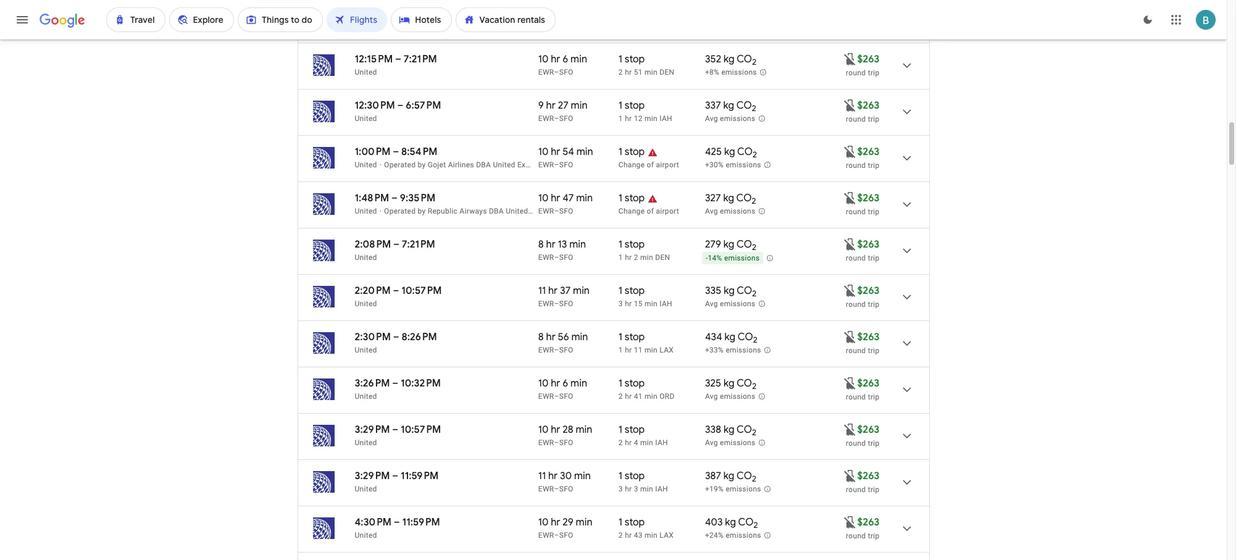 Task type: vqa. For each thing, say whether or not it's contained in the screenshot.


Task type: locate. For each thing, give the bounding box(es) containing it.
this price for this flight doesn't include overhead bin access. if you need a carry-on bag, use the bags filter to update prices. image
[[843, 144, 857, 159], [843, 237, 857, 252], [843, 283, 857, 298], [843, 329, 857, 344], [843, 422, 857, 437], [843, 468, 857, 483], [843, 515, 857, 529]]

co
[[737, 53, 752, 65], [736, 99, 752, 112], [737, 146, 753, 158], [736, 192, 752, 204], [737, 238, 752, 251], [737, 285, 752, 297], [738, 331, 753, 343], [737, 377, 752, 390], [737, 424, 752, 436], [737, 470, 752, 482], [738, 516, 754, 529]]

0 vertical spatial 8
[[538, 7, 544, 19]]

sfo inside 10 hr 54 min ewr – sfo
[[559, 161, 573, 169]]

1 vertical spatial 1 stop
[[619, 192, 645, 204]]

352
[[705, 53, 721, 65]]

Arrival time: 10:57 PM. text field
[[401, 424, 441, 436]]

2 lax from the top
[[660, 531, 674, 540]]

1 stop flight. element up 4 at the bottom of page
[[619, 424, 645, 438]]

round trip for 387
[[846, 485, 880, 494]]

335
[[705, 285, 721, 297]]

united for 3:29 pm – 11:59 pm united
[[355, 485, 377, 493]]

3 10 from the top
[[538, 192, 549, 204]]

hr left the 47
[[551, 192, 560, 204]]

1 this price for this flight doesn't include overhead bin access. if you need a carry-on bag, use the bags filter to update prices. image from the top
[[843, 52, 857, 66]]

2 1 stop flight. element from the top
[[619, 99, 645, 114]]

31
[[558, 7, 567, 19]]

united inside the 2:08 pm – 7:21 pm united
[[355, 253, 377, 262]]

ewr for 387
[[538, 485, 554, 493]]

Departure time: 3:26 PM. text field
[[355, 377, 390, 390]]

Arrival time: 11:59 PM. text field
[[401, 470, 439, 482]]

9 1 from the top
[[619, 331, 622, 343]]

11
[[538, 285, 546, 297], [634, 346, 643, 354], [538, 470, 546, 482]]

layover (1 of 1) is a 3 hr 36 min layover in washington. transfer here from ronald reagan washington national airport to dulles international airport. element
[[619, 160, 699, 170]]

1 vertical spatial 8
[[538, 238, 544, 251]]

co for 327
[[736, 192, 752, 204]]

2 inside 387 kg co 2
[[752, 474, 756, 484]]

iah for 387
[[655, 485, 668, 493]]

den for 279
[[655, 253, 670, 262]]

lax inside 1 stop 2 hr 43 min lax
[[660, 531, 674, 540]]

4 round trip from the top
[[846, 207, 880, 216]]

round up $263 text box
[[846, 393, 866, 401]]

Departure time: 2:30 PM. text field
[[355, 331, 391, 343]]

– left arrival time: 6:57 pm. text box
[[397, 99, 403, 112]]

min right 15
[[645, 299, 658, 308]]

Arrival time: 8:54 PM. text field
[[401, 146, 437, 158]]

2 263 us dollars text field from the top
[[857, 146, 880, 158]]

operated by republic airways dba united express
[[384, 207, 558, 215]]

hr inside 1 stop 3 hr 15 min iah
[[625, 299, 632, 308]]

iah inside 1 stop 3 hr 3 min iah
[[655, 485, 668, 493]]

8 hr 31 min ewr –
[[538, 7, 586, 30]]

2  image from the top
[[380, 207, 382, 215]]

0 vertical spatial of
[[647, 161, 654, 169]]

0 vertical spatial 1 stop
[[619, 146, 645, 158]]

5 $263 from the top
[[857, 238, 880, 251]]

ewr down total duration 10 hr 29 min. element
[[538, 531, 554, 540]]

hr inside 1 stop 3 hr 3 min iah
[[625, 485, 632, 493]]

0 vertical spatial 11:59 pm
[[401, 470, 439, 482]]

this price for this flight doesn't include overhead bin access. if you need a carry-on bag, use the bags filter to update prices. image for 338
[[843, 422, 857, 437]]

1 vertical spatial change
[[619, 207, 645, 215]]

iah right 15
[[660, 299, 672, 308]]

stop up layover (1 of 1) is a 3 hr 36 min layover in washington. transfer here from ronald reagan washington national airport to dulles international airport. element
[[625, 146, 645, 158]]

1 vertical spatial total duration 10 hr 6 min. element
[[538, 377, 619, 391]]

– right 3:29 pm text box
[[392, 470, 398, 482]]

Arrival time: 8:26 PM. text field
[[402, 331, 437, 343]]

sfo for 425
[[559, 161, 573, 169]]

9 trip from the top
[[868, 439, 880, 448]]

kg inside 403 kg co 2
[[725, 516, 736, 529]]

min right 4 at the bottom of page
[[640, 438, 653, 447]]

stop for 387
[[625, 470, 645, 482]]

10 hr 6 min ewr – sfo up 27
[[538, 53, 587, 77]]

kg inside 327 kg co 2
[[723, 192, 734, 204]]

1 stop from the top
[[625, 53, 645, 65]]

lax
[[660, 346, 674, 354], [660, 531, 674, 540]]

total duration 10 hr 6 min. element
[[538, 53, 619, 67], [538, 377, 619, 391]]

express down total duration 10 hr 54 min. element
[[517, 161, 545, 169]]

8 sfo from the top
[[559, 392, 573, 401]]

avg emissions for 327
[[705, 207, 755, 216]]

0 vertical spatial 7:21 pm
[[404, 53, 437, 65]]

express
[[517, 161, 545, 169], [530, 207, 558, 215]]

1 stop flight. element for 337
[[619, 99, 645, 114]]

2:08 pm – 7:21 pm united
[[355, 238, 435, 262]]

emissions for 325
[[720, 392, 755, 401]]

0 vertical spatial express
[[517, 161, 545, 169]]

stop inside 1 stop 3 hr 3 min iah
[[625, 470, 645, 482]]

Arrival time: 9:35 PM. text field
[[400, 192, 435, 204]]

avg for 338
[[705, 439, 718, 447]]

5 ewr from the top
[[538, 207, 554, 215]]

of for 425
[[647, 161, 654, 169]]

1:00 pm – 8:54 pm
[[355, 146, 437, 158]]

2 right 338
[[752, 427, 757, 438]]

 image
[[380, 161, 382, 169], [380, 207, 382, 215]]

kg inside 335 kg co 2
[[724, 285, 735, 297]]

1 lax from the top
[[660, 346, 674, 354]]

2 8 from the top
[[538, 238, 544, 251]]

– inside 10 hr 28 min ewr – sfo
[[554, 438, 559, 447]]

trip
[[868, 69, 880, 77], [868, 115, 880, 123], [868, 161, 880, 170], [868, 207, 880, 216], [868, 254, 880, 262], [868, 300, 880, 309], [868, 346, 880, 355], [868, 393, 880, 401], [868, 439, 880, 448], [868, 485, 880, 494], [868, 532, 880, 540]]

1 $263 from the top
[[857, 53, 880, 65]]

flight details. leaves newark liberty international airport at 1:48 pm on wednesday, december 13 and arrives at san francisco international airport at 9:35 pm on wednesday, december 13. image
[[892, 190, 922, 219]]

avg emissions down 325 kg co 2
[[705, 392, 755, 401]]

2 trip from the top
[[868, 115, 880, 123]]

hr
[[546, 7, 556, 19], [551, 53, 560, 65], [625, 68, 632, 77], [546, 99, 556, 112], [625, 114, 632, 123], [551, 146, 560, 158], [551, 192, 560, 204], [546, 238, 556, 251], [625, 253, 632, 262], [548, 285, 558, 297], [625, 299, 632, 308], [546, 331, 556, 343], [625, 346, 632, 354], [551, 377, 560, 390], [625, 392, 632, 401], [551, 424, 560, 436], [625, 438, 632, 447], [548, 470, 558, 482], [625, 485, 632, 493], [551, 516, 560, 529], [625, 531, 632, 540]]

united down 12:15 pm text field
[[355, 68, 377, 77]]

co for 403
[[738, 516, 754, 529]]

kg for 403
[[725, 516, 736, 529]]

round trip left the flight details. leaves newark liberty international airport at 12:15 pm on wednesday, december 13 and arrives at san francisco international airport at 7:21 pm on wednesday, december 13. image
[[846, 69, 880, 77]]

1 sfo from the top
[[559, 68, 573, 77]]

ord
[[660, 392, 675, 401]]

layover (1 of 1) is a 3 hr 18 min layover in washington. transfer here from ronald reagan washington national airport to dulles international airport. element
[[619, 206, 699, 216]]

ewr inside 10 hr 54 min ewr – sfo
[[538, 161, 554, 169]]

iah
[[660, 114, 672, 123], [660, 299, 672, 308], [655, 438, 668, 447], [655, 485, 668, 493]]

0 vertical spatial 10:57 pm
[[402, 285, 442, 297]]

3 8 from the top
[[538, 331, 544, 343]]

6 stop from the top
[[625, 285, 645, 297]]

– inside 12:15 pm – 7:21 pm united
[[395, 53, 401, 65]]

11 stop from the top
[[625, 516, 645, 529]]

change inside layover (1 of 1) is a 3 hr 18 min layover in washington. transfer here from ronald reagan washington national airport to dulles international airport. element
[[619, 207, 645, 215]]

3:29 pm inside 3:29 pm – 10:57 pm united
[[355, 424, 390, 436]]

5 sfo from the top
[[559, 253, 573, 262]]

Departure time: 2:08 PM. text field
[[355, 238, 391, 251]]

kg for 338
[[724, 424, 735, 436]]

round trip
[[846, 69, 880, 77], [846, 115, 880, 123], [846, 161, 880, 170], [846, 207, 880, 216], [846, 254, 880, 262], [846, 300, 880, 309], [846, 346, 880, 355], [846, 393, 880, 401], [846, 439, 880, 448], [846, 485, 880, 494], [846, 532, 880, 540]]

sfo inside 9 hr 27 min ewr – sfo
[[559, 114, 573, 123]]

min right 30
[[574, 470, 591, 482]]

11 $263 from the top
[[857, 516, 880, 529]]

total duration 9 hr 27 min. element
[[538, 99, 619, 114]]

co right 337
[[736, 99, 752, 112]]

round for 425
[[846, 161, 866, 170]]

$263 for 325
[[857, 377, 880, 390]]

min right 54
[[577, 146, 593, 158]]

1 vertical spatial 7:21 pm
[[402, 238, 435, 251]]

10 hr 6 min ewr – sfo for 10:32 pm
[[538, 377, 587, 401]]

round left flight details. leaves newark liberty international airport at 12:30 pm on wednesday, december 13 and arrives at san francisco international airport at 6:57 pm on wednesday, december 13. image
[[846, 115, 866, 123]]

den
[[660, 68, 675, 77], [655, 253, 670, 262]]

6 ewr from the top
[[538, 253, 554, 262]]

263 us dollars text field left flight details. leaves newark liberty international airport at 3:26 pm on wednesday, december 13 and arrives at san francisco international airport at 10:32 pm on wednesday, december 13. icon
[[857, 377, 880, 390]]

this price for this flight doesn't include overhead bin access. if you need a carry-on bag, use the bags filter to update prices. image for 403
[[843, 515, 857, 529]]

7:21 pm for 2:08 pm
[[402, 238, 435, 251]]

1 12:15 pm from the top
[[355, 7, 393, 19]]

8 stop from the top
[[625, 377, 645, 390]]

1 vertical spatial 6
[[563, 377, 568, 390]]

emissions down 425 kg co 2
[[726, 161, 761, 169]]

2 change from the top
[[619, 207, 645, 215]]

6 $263 from the top
[[857, 285, 880, 297]]

11:59 pm down 3:29 pm – 10:57 pm united
[[401, 470, 439, 482]]

3 inside 1 stop 3 hr 15 min iah
[[619, 299, 623, 308]]

8 1 from the top
[[619, 285, 622, 297]]

37
[[560, 285, 571, 297]]

hr inside 1 stop 2 hr 4 min iah
[[625, 438, 632, 447]]

round trip left flight details. leaves newark liberty international airport at 1:00 pm on wednesday, december 13 and arrives at san francisco international airport at 8:54 pm on wednesday, december 13. icon
[[846, 161, 880, 170]]

6
[[563, 53, 568, 65], [563, 377, 568, 390]]

10 for 9:35 pm
[[538, 192, 549, 204]]

sfo inside "11 hr 37 min ewr – sfo"
[[559, 299, 573, 308]]

stop for 434
[[625, 331, 645, 343]]

3 round from the top
[[846, 161, 866, 170]]

leaves newark liberty international airport at 1:00 pm on wednesday, december 13 and arrives at san francisco international airport at 8:54 pm on wednesday, december 13. element
[[355, 146, 437, 158]]

co inside 352 kg co 2
[[737, 53, 752, 65]]

8 left 31
[[538, 7, 544, 19]]

– inside 3:26 pm – 10:32 pm united
[[392, 377, 398, 390]]

iah for 335
[[660, 299, 672, 308]]

co inside 337 kg co 2
[[736, 99, 752, 112]]

0 vertical spatial lax
[[660, 346, 674, 354]]

stop up layover (1 of 1) is a 3 hr 3 min layover at george bush intercontinental airport in houston. element
[[625, 470, 645, 482]]

0 vertical spatial 11
[[538, 285, 546, 297]]

6 sfo from the top
[[559, 299, 573, 308]]

2 inside 403 kg co 2
[[754, 520, 758, 531]]

co inside 327 kg co 2
[[736, 192, 752, 204]]

7 ewr from the top
[[538, 299, 554, 308]]

stop up layover (1 of 1) is a 1 hr 11 min layover at los angeles international airport in los angeles. element
[[625, 331, 645, 343]]

united inside 2:30 pm – 8:26 pm united
[[355, 346, 377, 354]]

round left flight details. leaves newark liberty international airport at 2:20 pm on wednesday, december 13 and arrives at san francisco international airport at 10:57 pm on wednesday, december 13. icon
[[846, 300, 866, 309]]

– down 27
[[554, 114, 559, 123]]

leaves newark liberty international airport at 2:08 pm on wednesday, december 13 and arrives at san francisco international airport at 7:21 pm on wednesday, december 13. element
[[355, 238, 435, 251]]

3:26 pm – 10:32 pm united
[[355, 377, 441, 401]]

1 vertical spatial lax
[[660, 531, 674, 540]]

leaves newark liberty international airport at 3:26 pm on wednesday, december 13 and arrives at san francisco international airport at 10:32 pm on wednesday, december 13. element
[[355, 377, 441, 390]]

1 airport from the top
[[656, 161, 679, 169]]

3 $263 from the top
[[857, 146, 880, 158]]

united for 2:08 pm – 7:21 pm united
[[355, 253, 377, 262]]

11 ewr from the top
[[538, 485, 554, 493]]

leaves newark liberty international airport at 3:29 pm on wednesday, december 13 and arrives at san francisco international airport at 11:59 pm on wednesday, december 13. element
[[355, 470, 439, 482]]

11:59 pm for 3:29 pm
[[401, 470, 439, 482]]

0 vertical spatial 12:15 pm
[[355, 7, 393, 19]]

iah inside 1 stop 1 hr 12 min iah
[[660, 114, 672, 123]]

2 vertical spatial 263 us dollars text field
[[857, 470, 880, 482]]

335 kg co 2
[[705, 285, 757, 299]]

3 sfo from the top
[[559, 161, 573, 169]]

Departure time: 12:15 PM. text field
[[355, 7, 393, 19]]

united down departure time: 2:30 pm. text field
[[355, 346, 377, 354]]

flight details. leaves newark liberty international airport at 3:29 pm on wednesday, december 13 and arrives at san francisco international airport at 10:57 pm on wednesday, december 13. image
[[892, 421, 922, 451]]

5 10 from the top
[[538, 424, 549, 436]]

$263 for 387
[[857, 470, 880, 482]]

sfo down 29
[[559, 531, 573, 540]]

stop inside 1 stop 2 hr 41 min ord
[[625, 377, 645, 390]]

1 stop 3 hr 3 min iah
[[619, 470, 668, 493]]

ewr inside 9 hr 27 min ewr – sfo
[[538, 114, 554, 123]]

$263 left flight details. leaves newark liberty international airport at 3:29 pm on wednesday, december 13 and arrives at san francisco international airport at 10:57 pm on wednesday, december 13. image
[[857, 424, 880, 436]]

28
[[563, 424, 573, 436]]

2 this price for this flight doesn't include overhead bin access. if you need a carry-on bag, use the bags filter to update prices. image from the top
[[843, 237, 857, 252]]

11:59 pm inside 3:29 pm – 11:59 pm united
[[401, 470, 439, 482]]

–
[[395, 7, 401, 19], [554, 22, 559, 30], [395, 53, 401, 65], [554, 68, 559, 77], [397, 99, 403, 112], [554, 114, 559, 123], [393, 146, 399, 158], [554, 161, 559, 169], [391, 192, 398, 204], [554, 207, 559, 215], [393, 238, 399, 251], [554, 253, 559, 262], [393, 285, 399, 297], [554, 299, 559, 308], [393, 331, 399, 343], [554, 346, 559, 354], [392, 377, 398, 390], [554, 392, 559, 401], [392, 424, 398, 436], [554, 438, 559, 447], [392, 470, 398, 482], [554, 485, 559, 493], [394, 516, 400, 529], [554, 531, 559, 540]]

change inside layover (1 of 1) is a 3 hr 36 min layover in washington. transfer here from ronald reagan washington national airport to dulles international airport. element
[[619, 161, 645, 169]]

of
[[647, 161, 654, 169], [647, 207, 654, 215]]

min inside 1 stop 3 hr 3 min iah
[[640, 485, 653, 493]]

hr left 54
[[551, 146, 560, 158]]

ewr inside "11 hr 37 min ewr – sfo"
[[538, 299, 554, 308]]

kg right 338
[[724, 424, 735, 436]]

stop for 338
[[625, 424, 645, 436]]

1 10 from the top
[[538, 53, 549, 65]]

5:46 pm
[[404, 7, 440, 19]]

1 vertical spatial 3:29 pm
[[355, 470, 390, 482]]

united inside 3:29 pm – 10:57 pm united
[[355, 438, 377, 447]]

ewr down total duration 10 hr 54 min. element
[[538, 161, 554, 169]]

1 vertical spatial dba
[[489, 207, 504, 215]]

1 inside 1 stop 2 hr 43 min lax
[[619, 516, 622, 529]]

7 stop from the top
[[625, 331, 645, 343]]

0 vertical spatial dba
[[476, 161, 491, 169]]

min right 56
[[571, 331, 588, 343]]

lax inside 1 stop 1 hr 11 min lax
[[660, 346, 674, 354]]

8 ewr from the top
[[538, 346, 554, 354]]

12 1 from the top
[[619, 424, 622, 436]]

– down 31
[[554, 22, 559, 30]]

$263 for 338
[[857, 424, 880, 436]]

8 left the 13
[[538, 238, 544, 251]]

263 US dollars text field
[[857, 238, 880, 251], [857, 331, 880, 343], [857, 470, 880, 482]]

0 vertical spatial 10 hr 6 min ewr – sfo
[[538, 53, 587, 77]]

1 vertical spatial 263 us dollars text field
[[857, 331, 880, 343]]

ewr
[[538, 22, 554, 30], [538, 68, 554, 77], [538, 114, 554, 123], [538, 161, 554, 169], [538, 207, 554, 215], [538, 253, 554, 262], [538, 299, 554, 308], [538, 346, 554, 354], [538, 392, 554, 401], [538, 438, 554, 447], [538, 485, 554, 493], [538, 531, 554, 540]]

by
[[418, 161, 426, 169], [418, 207, 426, 215]]

kg up +30% emissions
[[724, 146, 735, 158]]

kg for 327
[[723, 192, 734, 204]]

Departure time: 2:20 PM. text field
[[355, 285, 391, 297]]

round for 279
[[846, 254, 866, 262]]

6 round trip from the top
[[846, 300, 880, 309]]

co inside 279 kg co 2
[[737, 238, 752, 251]]

sfo
[[559, 68, 573, 77], [559, 114, 573, 123], [559, 161, 573, 169], [559, 207, 573, 215], [559, 253, 573, 262], [559, 299, 573, 308], [559, 346, 573, 354], [559, 392, 573, 401], [559, 438, 573, 447], [559, 485, 573, 493], [559, 531, 573, 540]]

2 263 us dollars text field from the top
[[857, 377, 880, 390]]

trip left flight details. leaves newark liberty international airport at 4:30 pm on wednesday, december 13 and arrives at san francisco international airport at 11:59 pm on wednesday, december 13. icon
[[868, 532, 880, 540]]

co inside 425 kg co 2
[[737, 146, 753, 158]]

0 vertical spatial total duration 10 hr 6 min. element
[[538, 53, 619, 67]]

kg for 352
[[724, 53, 735, 65]]

airport inside layover (1 of 1) is a 3 hr 36 min layover in washington. transfer here from ronald reagan washington national airport to dulles international airport. element
[[656, 161, 679, 169]]

hr left 4 at the bottom of page
[[625, 438, 632, 447]]

5 trip from the top
[[868, 254, 880, 262]]

1 3:29 pm from the top
[[355, 424, 390, 436]]

avg emissions
[[705, 114, 755, 123], [705, 207, 755, 216], [705, 300, 755, 308], [705, 392, 755, 401], [705, 439, 755, 447]]

sfo for 327
[[559, 207, 573, 215]]

12:15 pm
[[355, 7, 393, 19], [355, 53, 393, 65]]

1 up the layover (1 of 1) is a 1 hr 12 min layover at george bush intercontinental airport in houston. element
[[619, 99, 622, 112]]

2 of from the top
[[647, 207, 654, 215]]

0 vertical spatial  image
[[380, 161, 382, 169]]

11 left 30
[[538, 470, 546, 482]]

1 vertical spatial airport
[[656, 207, 679, 215]]

1 vertical spatial express
[[530, 207, 558, 215]]

11 round trip from the top
[[846, 532, 880, 540]]

avg emissions down 337 kg co 2
[[705, 114, 755, 123]]

11 1 from the top
[[619, 377, 622, 390]]

kg for 337
[[723, 99, 734, 112]]

2 avg emissions from the top
[[705, 207, 755, 216]]

kg inside 325 kg co 2
[[724, 377, 735, 390]]

7 trip from the top
[[868, 346, 880, 355]]

iah inside 1 stop 3 hr 15 min iah
[[660, 299, 672, 308]]

round trip left flight details. leaves newark liberty international airport at 3:29 pm on wednesday, december 13 and arrives at san francisco international airport at 11:59 pm on wednesday, december 13. icon
[[846, 485, 880, 494]]

Arrival time: 7:21 PM. text field
[[404, 53, 437, 65]]

stop inside 1 stop 2 hr 43 min lax
[[625, 516, 645, 529]]

round trip up $263 text box
[[846, 393, 880, 401]]

round trip left flight details. leaves newark liberty international airport at 2:20 pm on wednesday, december 13 and arrives at san francisco international airport at 10:57 pm on wednesday, december 13. icon
[[846, 300, 880, 309]]

change
[[619, 161, 645, 169], [619, 207, 645, 215]]

$263 for 403
[[857, 516, 880, 529]]

1 stop flight. element for 279
[[619, 238, 645, 253]]

8
[[538, 7, 544, 19], [538, 238, 544, 251], [538, 331, 544, 343]]

co for 279
[[737, 238, 752, 251]]

1 vertical spatial 12:15 pm
[[355, 53, 393, 65]]

Departure time: 3:29 PM. text field
[[355, 470, 390, 482]]

1 vertical spatial den
[[655, 253, 670, 262]]

– inside "11 hr 37 min ewr – sfo"
[[554, 299, 559, 308]]

263 US dollars text field
[[857, 53, 880, 65], [857, 377, 880, 390]]

12:30 pm
[[355, 99, 395, 112]]

2 total duration 10 hr 6 min. element from the top
[[538, 377, 619, 391]]

263 us dollars text field for 425
[[857, 146, 880, 158]]

2 operated from the top
[[384, 207, 416, 215]]

0 vertical spatial change of airport
[[619, 161, 679, 169]]

11 hr 30 min ewr – sfo
[[538, 470, 591, 493]]

sfo for 434
[[559, 346, 573, 354]]

263 US dollars text field
[[857, 424, 880, 436]]

1 vertical spatial 263 us dollars text field
[[857, 377, 880, 390]]

10 sfo from the top
[[559, 485, 573, 493]]

united down departure time: 4:30 pm. text field
[[355, 531, 377, 540]]

1 263 us dollars text field from the top
[[857, 99, 880, 112]]

ewr inside 10 hr 47 min ewr – sfo
[[538, 207, 554, 215]]

4 avg from the top
[[705, 392, 718, 401]]

layover (1 of 1) is a 2 hr 43 min layover at los angeles international airport in los angeles. element
[[619, 530, 699, 540]]

2 inside 1 stop 2 hr 4 min iah
[[619, 438, 623, 447]]

hr left the "51"
[[625, 68, 632, 77]]

1 change from the top
[[619, 161, 645, 169]]

– inside 9 hr 27 min ewr – sfo
[[554, 114, 559, 123]]

1 stop flight. element for 325
[[619, 377, 645, 391]]

2 6 from the top
[[563, 377, 568, 390]]

0 vertical spatial 263 us dollars text field
[[857, 53, 880, 65]]

5 this price for this flight doesn't include overhead bin access. if you need a carry-on bag, use the bags filter to update prices. image from the top
[[843, 422, 857, 437]]

263 us dollars text field for 352
[[857, 53, 880, 65]]

ewr for 425
[[538, 161, 554, 169]]

express down total duration 10 hr 47 min. element
[[530, 207, 558, 215]]

round trip for 425
[[846, 161, 880, 170]]

hr left 29
[[551, 516, 560, 529]]

hr left 28
[[551, 424, 560, 436]]

1 stop flight. element
[[619, 53, 645, 67], [619, 99, 645, 114], [619, 146, 645, 160], [619, 192, 645, 206], [619, 238, 645, 253], [619, 285, 645, 299], [619, 331, 645, 345], [619, 377, 645, 391], [619, 424, 645, 438], [619, 470, 645, 484], [619, 516, 645, 530]]

layover (1 of 1) is a 1 hr 12 min layover at george bush intercontinental airport in houston. element
[[619, 114, 699, 123]]

13 1 from the top
[[619, 470, 622, 482]]

min
[[569, 7, 586, 19], [571, 53, 587, 65], [645, 68, 658, 77], [571, 99, 587, 112], [645, 114, 658, 123], [577, 146, 593, 158], [576, 192, 593, 204], [569, 238, 586, 251], [640, 253, 653, 262], [573, 285, 590, 297], [645, 299, 658, 308], [571, 331, 588, 343], [645, 346, 658, 354], [571, 377, 587, 390], [645, 392, 658, 401], [576, 424, 592, 436], [640, 438, 653, 447], [574, 470, 591, 482], [640, 485, 653, 493], [576, 516, 592, 529], [645, 531, 658, 540]]

ewr for 337
[[538, 114, 554, 123]]

11:59 pm for 4:30 pm
[[402, 516, 440, 529]]

1 vertical spatial 11
[[634, 346, 643, 354]]

Departure time: 3:29 PM. text field
[[355, 424, 390, 436]]

11 for 11 hr 37 min
[[538, 285, 546, 297]]

263 us dollars text field left flight details. leaves newark liberty international airport at 2:30 pm on wednesday, december 13 and arrives at san francisco international airport at 8:26 pm on wednesday, december 13. image on the bottom right
[[857, 331, 880, 343]]

3 avg from the top
[[705, 300, 718, 308]]

stop up '41'
[[625, 377, 645, 390]]

27
[[558, 99, 569, 112]]

trip left flight details. leaves newark liberty international airport at 1:00 pm on wednesday, december 13 and arrives at san francisco international airport at 8:54 pm on wednesday, december 13. icon
[[868, 161, 880, 170]]

5 round from the top
[[846, 254, 866, 262]]

12 ewr from the top
[[538, 531, 554, 540]]

ewr down total duration 8 hr 13 min. element
[[538, 253, 554, 262]]

stop inside 1 stop 1 hr 12 min iah
[[625, 99, 645, 112]]

+30% emissions
[[705, 161, 761, 169]]

co inside 387 kg co 2
[[737, 470, 752, 482]]

338 kg co 2
[[705, 424, 757, 438]]

7:21 pm inside 12:15 pm – 7:21 pm united
[[404, 53, 437, 65]]

hr inside 10 hr 47 min ewr – sfo
[[551, 192, 560, 204]]

1 stop flight. element for 338
[[619, 424, 645, 438]]

0 vertical spatial operated
[[384, 161, 416, 169]]

0 vertical spatial 3:29 pm
[[355, 424, 390, 436]]

10 hr 6 min ewr – sfo
[[538, 53, 587, 77], [538, 377, 587, 401]]

– down total duration 11 hr 30 min. element
[[554, 485, 559, 493]]

10 down 8 hr 31 min ewr –
[[538, 53, 549, 65]]

15
[[634, 299, 643, 308]]

stop up 4 at the bottom of page
[[625, 424, 645, 436]]

4 $263 from the top
[[857, 192, 880, 204]]

0 vertical spatial change
[[619, 161, 645, 169]]

round trip for 327
[[846, 207, 880, 216]]

4 ewr from the top
[[538, 161, 554, 169]]

leaves newark liberty international airport at 12:15 pm on wednesday, december 13 and arrives at san francisco international airport at 5:46 pm on wednesday, december 13. element
[[355, 7, 440, 19]]

1  image from the top
[[380, 161, 382, 169]]

ewr inside 10 hr 28 min ewr – sfo
[[538, 438, 554, 447]]

stop up the "51"
[[625, 53, 645, 65]]

ewr for 327
[[538, 207, 554, 215]]

1 vertical spatial operated
[[384, 207, 416, 215]]

this price for this flight doesn't include overhead bin access. if you need a carry-on bag, use the bags filter to update prices. image up $263 text box
[[843, 376, 857, 391]]

of inside layover (1 of 1) is a 3 hr 18 min layover in washington. transfer here from ronald reagan washington national airport to dulles international airport. element
[[647, 207, 654, 215]]

6 1 stop flight. element from the top
[[619, 285, 645, 299]]

6 for 10:32 pm
[[563, 377, 568, 390]]

trip left flight details. leaves newark liberty international airport at 2:08 pm on wednesday, december 13 and arrives at san francisco international airport at 7:21 pm on wednesday, december 13. icon
[[868, 254, 880, 262]]

10 left 54
[[538, 146, 549, 158]]

1 inside 1 stop 2 hr 4 min iah
[[619, 424, 622, 436]]

airport inside layover (1 of 1) is a 3 hr 18 min layover in washington. transfer here from ronald reagan washington national airport to dulles international airport. element
[[656, 207, 679, 215]]

5 stop from the top
[[625, 238, 645, 251]]

11 1 stop flight. element from the top
[[619, 516, 645, 530]]

stop for 403
[[625, 516, 645, 529]]

11:59 pm
[[401, 470, 439, 482], [402, 516, 440, 529]]

2 airport from the top
[[656, 207, 679, 215]]

change of airport
[[619, 161, 679, 169], [619, 207, 679, 215]]

0 vertical spatial 6
[[563, 53, 568, 65]]

hr inside 1 stop 1 hr 2 min den
[[625, 253, 632, 262]]

round for 352
[[846, 69, 866, 77]]

9 sfo from the top
[[559, 438, 573, 447]]

co inside 338 kg co 2
[[737, 424, 752, 436]]

6 this price for this flight doesn't include overhead bin access. if you need a carry-on bag, use the bags filter to update prices. image from the top
[[843, 468, 857, 483]]

republic
[[428, 207, 458, 215]]

 image down 1:00 pm
[[380, 161, 382, 169]]

1 inside 1 stop 2 hr 41 min ord
[[619, 377, 622, 390]]

1 vertical spatial 10 hr 6 min ewr – sfo
[[538, 377, 587, 401]]

1 1 stop flight. element from the top
[[619, 53, 645, 67]]

3:26 pm
[[355, 377, 390, 390]]

2 round trip from the top
[[846, 115, 880, 123]]

3:29 pm
[[355, 424, 390, 436], [355, 470, 390, 482]]

12:15 pm inside 12:15 pm – 7:21 pm united
[[355, 53, 393, 65]]

30
[[560, 470, 572, 482]]

round trip for 335
[[846, 300, 880, 309]]

trip for 335
[[868, 300, 880, 309]]

hr left the 13
[[546, 238, 556, 251]]

7 this price for this flight doesn't include overhead bin access. if you need a carry-on bag, use the bags filter to update prices. image from the top
[[843, 515, 857, 529]]

2
[[752, 57, 757, 67], [619, 68, 623, 77], [752, 103, 756, 114], [753, 150, 757, 160], [752, 196, 756, 206], [752, 242, 756, 253], [634, 253, 638, 262], [752, 288, 757, 299], [753, 335, 758, 345], [752, 381, 757, 392], [619, 392, 623, 401], [752, 427, 757, 438], [619, 438, 623, 447], [752, 474, 756, 484], [754, 520, 758, 531], [619, 531, 623, 540]]

total duration 10 hr 47 min. element
[[538, 192, 619, 206]]

263 us dollars text field for 325
[[857, 377, 880, 390]]

total duration 8 hr 13 min. element
[[538, 238, 619, 253]]

dba
[[476, 161, 491, 169], [489, 207, 504, 215]]

sfo inside 10 hr 28 min ewr – sfo
[[559, 438, 573, 447]]

trip left the flight details. leaves newark liberty international airport at 12:15 pm on wednesday, december 13 and arrives at san francisco international airport at 7:21 pm on wednesday, december 13. image
[[868, 69, 880, 77]]

Departure time: 12:15 PM. text field
[[355, 53, 393, 65]]

4 avg emissions from the top
[[705, 392, 755, 401]]

kg inside 425 kg co 2
[[724, 146, 735, 158]]

1 10 hr 6 min ewr – sfo from the top
[[538, 53, 587, 77]]

total duration 10 hr 6 min. element for 325
[[538, 377, 619, 391]]

6 10 from the top
[[538, 516, 549, 529]]

Departure time: 12:30 PM. text field
[[355, 99, 395, 112]]

emissions for 327
[[720, 207, 755, 216]]

1 avg from the top
[[705, 114, 718, 123]]

263 us dollars text field left flight details. leaves newark liberty international airport at 3:29 pm on wednesday, december 13 and arrives at san francisco international airport at 11:59 pm on wednesday, december 13. icon
[[857, 470, 880, 482]]

kg right 337
[[723, 99, 734, 112]]

1 stop 2 hr 41 min ord
[[619, 377, 675, 401]]

Departure time: 1:48 PM. text field
[[355, 192, 389, 204]]

2 263 us dollars text field from the top
[[857, 331, 880, 343]]

Arrival time: 7:21 PM. text field
[[402, 238, 435, 251]]

round trip down $263 text box
[[846, 439, 880, 448]]

operated for 9:35 pm
[[384, 207, 416, 215]]

0 vertical spatial airport
[[656, 161, 679, 169]]

of up 1 stop 1 hr 2 min den
[[647, 207, 654, 215]]

ewr inside "10 hr 29 min ewr – sfo"
[[538, 531, 554, 540]]

lax for 434
[[660, 346, 674, 354]]

avg down 325 at the bottom of the page
[[705, 392, 718, 401]]

263 us dollars text field for 279
[[857, 238, 880, 251]]

round trip for 325
[[846, 393, 880, 401]]

hr left 56
[[546, 331, 556, 343]]

1 vertical spatial of
[[647, 207, 654, 215]]

1 round trip from the top
[[846, 69, 880, 77]]

10
[[538, 53, 549, 65], [538, 146, 549, 158], [538, 192, 549, 204], [538, 377, 549, 390], [538, 424, 549, 436], [538, 516, 549, 529]]

1 263 us dollars text field from the top
[[857, 238, 880, 251]]

min right the 47
[[576, 192, 593, 204]]

2 inside 425 kg co 2
[[753, 150, 757, 160]]

kg right 327 at the top right of page
[[723, 192, 734, 204]]

1 vertical spatial  image
[[380, 207, 382, 215]]

stop inside 1 stop 3 hr 15 min iah
[[625, 285, 645, 297]]

7 round trip from the top
[[846, 346, 880, 355]]

avg emissions down 335 kg co 2
[[705, 300, 755, 308]]

263 US dollars text field
[[857, 99, 880, 112], [857, 146, 880, 158], [857, 192, 880, 204], [857, 285, 880, 297], [857, 516, 880, 529]]

$263 left flight details. leaves newark liberty international airport at 1:00 pm on wednesday, december 13 and arrives at san francisco international airport at 8:54 pm on wednesday, december 13. icon
[[857, 146, 880, 158]]

263 us dollars text field for 434
[[857, 331, 880, 343]]

kg for 434
[[725, 331, 736, 343]]

sfo inside 8 hr 56 min ewr – sfo
[[559, 346, 573, 354]]

1:48 pm
[[355, 192, 389, 204]]

0 vertical spatial den
[[660, 68, 675, 77]]

hr left '41'
[[625, 392, 632, 401]]

$263 for 335
[[857, 285, 880, 297]]

co for 335
[[737, 285, 752, 297]]

kg inside 279 kg co 2
[[724, 238, 734, 251]]

this price for this flight doesn't include overhead bin access. if you need a carry-on bag, use the bags filter to update prices. image for 434
[[843, 329, 857, 344]]

+30%
[[705, 161, 724, 169]]

2 vertical spatial 11
[[538, 470, 546, 482]]

2 inside 279 kg co 2
[[752, 242, 756, 253]]

operated
[[384, 161, 416, 169], [384, 207, 416, 215]]

united down 12:15 pm text box
[[355, 22, 377, 30]]

trip for 327
[[868, 207, 880, 216]]

sfo down 56
[[559, 346, 573, 354]]

1 this price for this flight doesn't include overhead bin access. if you need a carry-on bag, use the bags filter to update prices. image from the top
[[843, 144, 857, 159]]

2 vertical spatial 8
[[538, 331, 544, 343]]

2 avg from the top
[[705, 207, 718, 216]]

this price for this flight doesn't include overhead bin access. if you need a carry-on bag, use the bags filter to update prices. image
[[843, 52, 857, 66], [843, 98, 857, 113], [843, 190, 857, 205], [843, 376, 857, 391]]

hr up 1 stop 3 hr 15 min iah
[[625, 253, 632, 262]]

hr right 9
[[546, 99, 556, 112]]

kg inside 337 kg co 2
[[723, 99, 734, 112]]

1 stop flight. element for 403
[[619, 516, 645, 530]]

9 ewr from the top
[[538, 392, 554, 401]]

263 us dollars text field left flight details. leaves newark liberty international airport at 2:20 pm on wednesday, december 13 and arrives at san francisco international airport at 10:57 pm on wednesday, december 13. icon
[[857, 285, 880, 297]]

0 vertical spatial by
[[418, 161, 426, 169]]

$263 left flight details. leaves newark liberty international airport at 3:29 pm on wednesday, december 13 and arrives at san francisco international airport at 11:59 pm on wednesday, december 13. icon
[[857, 470, 880, 482]]

united inside 12:15 pm – 7:21 pm united
[[355, 68, 377, 77]]

1 total duration 10 hr 6 min. element from the top
[[538, 53, 619, 67]]

ewr for 338
[[538, 438, 554, 447]]

round for 337
[[846, 115, 866, 123]]

0 vertical spatial 263 us dollars text field
[[857, 238, 880, 251]]

1 stop flight. element up 12
[[619, 99, 645, 114]]

1 by from the top
[[418, 161, 426, 169]]

1 stop 1 hr 12 min iah
[[619, 99, 672, 123]]

layover (1 of 1) is a 3 hr 3 min layover at george bush intercontinental airport in houston. element
[[619, 484, 699, 494]]

kg
[[724, 53, 735, 65], [723, 99, 734, 112], [724, 146, 735, 158], [723, 192, 734, 204], [724, 238, 734, 251], [724, 285, 735, 297], [725, 331, 736, 343], [724, 377, 735, 390], [724, 424, 735, 436], [724, 470, 734, 482], [725, 516, 736, 529]]

1 stop flight. element down 12
[[619, 146, 645, 160]]

avg emissions down 327 kg co 2
[[705, 207, 755, 216]]

sfo inside 8 hr 13 min ewr – sfo
[[559, 253, 573, 262]]

11 sfo from the top
[[559, 531, 573, 540]]

1 vertical spatial by
[[418, 207, 426, 215]]

2 up +24% emissions
[[754, 520, 758, 531]]

stop
[[625, 53, 645, 65], [625, 99, 645, 112], [625, 146, 645, 158], [625, 192, 645, 204], [625, 238, 645, 251], [625, 285, 645, 297], [625, 331, 645, 343], [625, 377, 645, 390], [625, 424, 645, 436], [625, 470, 645, 482], [625, 516, 645, 529]]

1 vertical spatial change of airport
[[619, 207, 679, 215]]

2 right 335
[[752, 288, 757, 299]]

avg emissions down 338 kg co 2
[[705, 439, 755, 447]]

ewr for 434
[[538, 346, 554, 354]]

avg
[[705, 114, 718, 123], [705, 207, 718, 216], [705, 300, 718, 308], [705, 392, 718, 401], [705, 439, 718, 447]]

operated for 8:54 pm
[[384, 161, 416, 169]]

stop for 335
[[625, 285, 645, 297]]

1 vertical spatial 11:59 pm
[[402, 516, 440, 529]]

387 kg co 2
[[705, 470, 756, 484]]

total duration 10 hr 54 min. element
[[538, 146, 619, 160]]

1 down total duration 8 hr 56 min. element
[[619, 346, 623, 354]]

10 inside "10 hr 29 min ewr – sfo"
[[538, 516, 549, 529]]

1 stop flight. element for 352
[[619, 53, 645, 67]]

kg inside 434 kg co 2
[[725, 331, 736, 343]]

den right the "51"
[[660, 68, 675, 77]]

10 left the 47
[[538, 192, 549, 204]]

1 of from the top
[[647, 161, 654, 169]]

round for 403
[[846, 532, 866, 540]]

united inside 12:30 pm – 6:57 pm united
[[355, 114, 377, 123]]

8 round trip from the top
[[846, 393, 880, 401]]

lax right 43
[[660, 531, 674, 540]]

– left the 8:26 pm
[[393, 331, 399, 343]]

2 left the "51"
[[619, 68, 623, 77]]

1 vertical spatial 10:57 pm
[[401, 424, 441, 436]]

3 1 from the top
[[619, 114, 623, 123]]

8 for 8 hr 31 min
[[538, 7, 544, 19]]

lax for 403
[[660, 531, 674, 540]]

263 us dollars text field for 387
[[857, 470, 880, 482]]

trip for 352
[[868, 69, 880, 77]]

hr inside 1 stop 1 hr 11 min lax
[[625, 346, 632, 354]]

kg for 387
[[724, 470, 734, 482]]

8 1 stop flight. element from the top
[[619, 377, 645, 391]]



Task type: describe. For each thing, give the bounding box(es) containing it.
12:30 pm – 6:57 pm united
[[355, 99, 441, 123]]

min inside 1 stop 1 hr 2 min den
[[640, 253, 653, 262]]

$263 for 352
[[857, 53, 880, 65]]

10 hr 6 min ewr – sfo for 7:21 pm
[[538, 53, 587, 77]]

10 hr 54 min ewr – sfo
[[538, 146, 593, 169]]

– inside the 2:08 pm – 7:21 pm united
[[393, 238, 399, 251]]

min inside 1 stop 3 hr 15 min iah
[[645, 299, 658, 308]]

sfo for 325
[[559, 392, 573, 401]]

kg for 279
[[724, 238, 734, 251]]

layover (1 of 1) is a 2 hr 41 min layover at o'hare international airport in chicago. element
[[619, 391, 699, 401]]

united right airlines
[[493, 161, 515, 169]]

 image for 1:00 pm
[[380, 161, 382, 169]]

hr inside 1 stop 2 hr 43 min lax
[[625, 531, 632, 540]]

337
[[705, 99, 721, 112]]

2:08 pm
[[355, 238, 391, 251]]

trip for 279
[[868, 254, 880, 262]]

10 hr 28 min ewr – sfo
[[538, 424, 592, 447]]

263 us dollars text field for 337
[[857, 99, 880, 112]]

10 for 10:32 pm
[[538, 377, 549, 390]]

– inside 2:30 pm – 8:26 pm united
[[393, 331, 399, 343]]

dba for 10 hr 47 min
[[489, 207, 504, 215]]

– inside 8 hr 13 min ewr – sfo
[[554, 253, 559, 262]]

1 stop 1 hr 11 min lax
[[619, 331, 674, 354]]

sfo for 387
[[559, 485, 573, 493]]

min inside 1 stop 2 hr 51 min den
[[645, 68, 658, 77]]

3 for 11 hr 37 min
[[619, 299, 623, 308]]

– inside 11 hr 30 min ewr – sfo
[[554, 485, 559, 493]]

by for 1:00 pm – 8:54 pm
[[418, 161, 426, 169]]

avg for 337
[[705, 114, 718, 123]]

+24% emissions
[[705, 531, 761, 540]]

325 kg co 2
[[705, 377, 757, 392]]

co for 434
[[738, 331, 753, 343]]

3:29 pm – 10:57 pm united
[[355, 424, 441, 447]]

united for 2:20 pm – 10:57 pm united
[[355, 299, 377, 308]]

ewr for 403
[[538, 531, 554, 540]]

round for 327
[[846, 207, 866, 216]]

layover (1 of 1) is a 3 hr 15 min layover at george bush intercontinental airport in houston. element
[[619, 299, 699, 309]]

– up 10 hr 28 min ewr – sfo
[[554, 392, 559, 401]]

12
[[634, 114, 643, 123]]

min inside 8 hr 56 min ewr – sfo
[[571, 331, 588, 343]]

min down 8 hr 56 min ewr – sfo
[[571, 377, 587, 390]]

10 1 from the top
[[619, 346, 623, 354]]

1 stop 2 hr 4 min iah
[[619, 424, 668, 447]]

trip for 338
[[868, 439, 880, 448]]

– up 27
[[554, 68, 559, 77]]

avg for 335
[[705, 300, 718, 308]]

10:32 pm
[[401, 377, 441, 390]]

co for 338
[[737, 424, 752, 436]]

min inside 1 stop 2 hr 43 min lax
[[645, 531, 658, 540]]

3:29 pm for 10:57 pm
[[355, 424, 390, 436]]

54
[[563, 146, 574, 158]]

51
[[634, 68, 643, 77]]

emissions for 337
[[720, 114, 755, 123]]

Arrival time: 10:32 PM. text field
[[401, 377, 441, 390]]

total duration 11 hr 30 min. element
[[538, 470, 619, 484]]

10:57 pm for 2:20 pm
[[402, 285, 442, 297]]

+33%
[[705, 346, 724, 355]]

9
[[538, 99, 544, 112]]

express for 10 hr 47 min
[[530, 207, 558, 215]]

this price for this flight doesn't include overhead bin access. if you need a carry-on bag, use the bags filter to update prices. image for 425
[[843, 144, 857, 159]]

8 hr 13 min ewr – sfo
[[538, 238, 586, 262]]

13
[[558, 238, 567, 251]]

leaves newark liberty international airport at 12:15 pm on wednesday, december 13 and arrives at san francisco international airport at 7:21 pm on wednesday, december 13. element
[[355, 53, 437, 65]]

hr down 8 hr 56 min ewr – sfo
[[551, 377, 560, 390]]

layover (1 of 1) is a 1 hr 11 min layover at los angeles international airport in los angeles. element
[[619, 345, 699, 355]]

1 stop flight. element for 434
[[619, 331, 645, 345]]

Arrival time: 5:46 PM. text field
[[404, 7, 440, 19]]

min inside 9 hr 27 min ewr – sfo
[[571, 99, 587, 112]]

avg emissions for 337
[[705, 114, 755, 123]]

1 stop 2 hr 51 min den
[[619, 53, 675, 77]]

this price for this flight doesn't include overhead bin access. if you need a carry-on bag, use the bags filter to update prices. image for 325
[[843, 376, 857, 391]]

325
[[705, 377, 721, 390]]

layover (1 of 1) is a 2 hr 4 min layover at george bush intercontinental airport in houston. element
[[619, 438, 699, 448]]

total duration 10 hr 29 min. element
[[538, 516, 619, 530]]

2 inside 335 kg co 2
[[752, 288, 757, 299]]

2 inside 1 stop 2 hr 43 min lax
[[619, 531, 623, 540]]

dba for 10 hr 54 min
[[476, 161, 491, 169]]

6 1 from the top
[[619, 238, 622, 251]]

– inside 3:29 pm – 10:57 pm united
[[392, 424, 398, 436]]

29
[[563, 516, 573, 529]]

387
[[705, 470, 721, 482]]

2 inside 325 kg co 2
[[752, 381, 757, 392]]

263 us dollars text field for 403
[[857, 516, 880, 529]]

434
[[705, 331, 722, 343]]

– inside 8 hr 31 min ewr –
[[554, 22, 559, 30]]

flight details. leaves newark liberty international airport at 2:08 pm on wednesday, december 13 and arrives at san francisco international airport at 7:21 pm on wednesday, december 13. image
[[892, 236, 922, 266]]

layover (1 of 1) is a 2 hr 51 min layover at denver international airport in denver. element
[[619, 67, 699, 77]]

Departure time: 4:30 PM. text field
[[355, 516, 391, 529]]

2:30 pm – 8:26 pm united
[[355, 331, 437, 354]]

4:30 pm – 11:59 pm united
[[355, 516, 440, 540]]

united for 12:30 pm – 6:57 pm united
[[355, 114, 377, 123]]

min inside 1 stop 1 hr 12 min iah
[[645, 114, 658, 123]]

round for 335
[[846, 300, 866, 309]]

change for 10 hr 54 min
[[619, 161, 645, 169]]

emissions for 387
[[726, 485, 761, 493]]

min inside 10 hr 47 min ewr – sfo
[[576, 192, 593, 204]]

min inside "10 hr 29 min ewr – sfo"
[[576, 516, 592, 529]]

1 stop 2 hr 43 min lax
[[619, 516, 674, 540]]

hr inside 8 hr 13 min ewr – sfo
[[546, 238, 556, 251]]

2 1 from the top
[[619, 99, 622, 112]]

10 hr 29 min ewr – sfo
[[538, 516, 592, 540]]

co for 352
[[737, 53, 752, 65]]

2:20 pm – 10:57 pm united
[[355, 285, 442, 308]]

403
[[705, 516, 723, 529]]

hr inside 8 hr 31 min ewr –
[[546, 7, 556, 19]]

min down 8 hr 31 min ewr –
[[571, 53, 587, 65]]

263 us dollars text field for 327
[[857, 192, 880, 204]]

hr inside 10 hr 54 min ewr – sfo
[[551, 146, 560, 158]]

1:48 pm – 9:35 pm
[[355, 192, 435, 204]]

+24%
[[705, 531, 724, 540]]

12:15 pm – 5:46 pm united
[[355, 7, 440, 30]]

– inside 12:15 pm – 5:46 pm united
[[395, 7, 401, 19]]

Arrival time: 6:57 PM. text field
[[406, 99, 441, 112]]

8:54 pm
[[401, 146, 437, 158]]

sfo for 403
[[559, 531, 573, 540]]

1 inside 1 stop 2 hr 51 min den
[[619, 53, 622, 65]]

– inside 10 hr 47 min ewr – sfo
[[554, 207, 559, 215]]

stop for 337
[[625, 99, 645, 112]]

hr down 8 hr 31 min ewr –
[[551, 53, 560, 65]]

2 inside 1 stop 2 hr 41 min ord
[[619, 392, 623, 401]]

1 stop 1 hr 2 min den
[[619, 238, 670, 262]]

of for 327
[[647, 207, 654, 215]]

12:15 pm for 5:46 pm
[[355, 7, 393, 19]]

flight details. leaves newark liberty international airport at 3:26 pm on wednesday, december 13 and arrives at san francisco international airport at 10:32 pm on wednesday, december 13. image
[[892, 375, 922, 404]]

337 kg co 2
[[705, 99, 756, 114]]

279 kg co 2
[[705, 238, 756, 253]]

4:30 pm
[[355, 516, 391, 529]]

leaves newark liberty international airport at 2:30 pm on wednesday, december 13 and arrives at san francisco international airport at 8:26 pm on wednesday, december 13. element
[[355, 331, 437, 343]]

flight details. leaves newark liberty international airport at 12:15 pm on wednesday, december 13 and arrives at san francisco international airport at 7:21 pm on wednesday, december 13. image
[[892, 51, 922, 80]]

2 inside 337 kg co 2
[[752, 103, 756, 114]]

round for 434
[[846, 346, 866, 355]]

hr inside 9 hr 27 min ewr – sfo
[[546, 99, 556, 112]]

layover (1 of 1) is a 1 hr 2 min layover at denver international airport in denver. element
[[619, 253, 699, 262]]

sfo for 279
[[559, 253, 573, 262]]

7:21 pm for 12:15 pm
[[404, 53, 437, 65]]

6 for 7:21 pm
[[563, 53, 568, 65]]

hr inside 1 stop 2 hr 41 min ord
[[625, 392, 632, 401]]

hr inside 11 hr 30 min ewr – sfo
[[548, 470, 558, 482]]

279
[[705, 238, 721, 251]]

leaves newark liberty international airport at 2:20 pm on wednesday, december 13 and arrives at san francisco international airport at 10:57 pm on wednesday, december 13. element
[[355, 285, 442, 297]]

ewr for 325
[[538, 392, 554, 401]]

– inside "10 hr 29 min ewr – sfo"
[[554, 531, 559, 540]]

403 kg co 2
[[705, 516, 758, 531]]

flight details. leaves newark liberty international airport at 12:30 pm on wednesday, december 13 and arrives at san francisco international airport at 6:57 pm on wednesday, december 13. image
[[892, 97, 922, 127]]

434 kg co 2
[[705, 331, 758, 345]]

3 1 stop flight. element from the top
[[619, 146, 645, 160]]

hr inside 8 hr 56 min ewr – sfo
[[546, 331, 556, 343]]

min inside 10 hr 28 min ewr – sfo
[[576, 424, 592, 436]]

co for 387
[[737, 470, 752, 482]]

1 stop for 10 hr 47 min
[[619, 192, 645, 204]]

round trip for 403
[[846, 532, 880, 540]]

3:29 pm – 11:59 pm united
[[355, 470, 439, 493]]

Arrival time: 10:57 PM. text field
[[402, 285, 442, 297]]

– inside 3:29 pm – 11:59 pm united
[[392, 470, 398, 482]]

emissions for 352
[[721, 68, 757, 77]]

10 hr 47 min ewr – sfo
[[538, 192, 593, 215]]

stop for 279
[[625, 238, 645, 251]]

4 1 stop flight. element from the top
[[619, 192, 645, 206]]

11 inside 1 stop 1 hr 11 min lax
[[634, 346, 643, 354]]

change of airport for 10 hr 54 min
[[619, 161, 679, 169]]

8:26 pm
[[402, 331, 437, 343]]

– right 1:48 pm
[[391, 192, 398, 204]]

$263 for 434
[[857, 331, 880, 343]]

change appearance image
[[1133, 5, 1163, 35]]

flight details. leaves newark liberty international airport at 2:30 pm on wednesday, december 13 and arrives at san francisco international airport at 8:26 pm on wednesday, december 13. image
[[892, 328, 922, 358]]

– inside 10 hr 54 min ewr – sfo
[[554, 161, 559, 169]]

flight details. leaves newark liberty international airport at 3:29 pm on wednesday, december 13 and arrives at san francisco international airport at 11:59 pm on wednesday, december 13. image
[[892, 467, 922, 497]]

1 inside 1 stop 3 hr 3 min iah
[[619, 470, 622, 482]]

-14% emissions
[[706, 254, 760, 263]]

flight details. leaves newark liberty international airport at 2:20 pm on wednesday, december 13 and arrives at san francisco international airport at 10:57 pm on wednesday, december 13. image
[[892, 282, 922, 312]]

Arrival time: 11:59 PM. text field
[[402, 516, 440, 529]]

airlines
[[448, 161, 474, 169]]

5 1 from the top
[[619, 192, 622, 204]]

3 stop from the top
[[625, 146, 645, 158]]

2:20 pm
[[355, 285, 391, 297]]

10 for 7:21 pm
[[538, 53, 549, 65]]

sfo for 335
[[559, 299, 573, 308]]

2:30 pm
[[355, 331, 391, 343]]

41
[[634, 392, 643, 401]]

stop for 352
[[625, 53, 645, 65]]

-
[[706, 254, 708, 263]]

total duration 10 hr 6 min. element for 352
[[538, 53, 619, 67]]

6:57 pm
[[406, 99, 441, 112]]

352 kg co 2
[[705, 53, 757, 67]]

327
[[705, 192, 721, 204]]

4 stop from the top
[[625, 192, 645, 204]]

11 hr 37 min ewr – sfo
[[538, 285, 590, 308]]

leaves newark liberty international airport at 12:30 pm on wednesday, december 13 and arrives at san francisco international airport at 6:57 pm on wednesday, december 13. element
[[355, 99, 441, 112]]

leaves newark liberty international airport at 1:48 pm on wednesday, december 13 and arrives at san francisco international airport at 9:35 pm on wednesday, december 13. element
[[355, 192, 435, 204]]

avg for 325
[[705, 392, 718, 401]]

3 up 1 stop 2 hr 43 min lax at the bottom right of the page
[[634, 485, 638, 493]]

round for 387
[[846, 485, 866, 494]]

avg emissions for 338
[[705, 439, 755, 447]]

$263 for 279
[[857, 238, 880, 251]]

12:15 pm – 7:21 pm united
[[355, 53, 437, 77]]

+19% emissions
[[705, 485, 761, 493]]

avg emissions for 325
[[705, 392, 755, 401]]

1 stop flight. element for 335
[[619, 285, 645, 299]]

leaves newark liberty international airport at 4:30 pm on wednesday, december 13 and arrives at san francisco international airport at 11:59 pm on wednesday, december 13. element
[[355, 516, 440, 529]]

1 inside 1 stop 3 hr 15 min iah
[[619, 285, 622, 297]]

2 inside 434 kg co 2
[[753, 335, 758, 345]]

min inside 1 stop 2 hr 41 min ord
[[645, 392, 658, 401]]

min inside 11 hr 30 min ewr – sfo
[[574, 470, 591, 482]]

main menu image
[[15, 12, 30, 27]]

338
[[705, 424, 721, 436]]

airways
[[460, 207, 487, 215]]

min inside 10 hr 54 min ewr – sfo
[[577, 146, 593, 158]]

min inside "11 hr 37 min ewr – sfo"
[[573, 285, 590, 297]]

+19%
[[705, 485, 724, 493]]

co for 325
[[737, 377, 752, 390]]

8 hr 56 min ewr – sfo
[[538, 331, 588, 354]]

1 stop 3 hr 15 min iah
[[619, 285, 672, 308]]

min inside 1 stop 1 hr 11 min lax
[[645, 346, 658, 354]]

+8%
[[705, 68, 719, 77]]

47
[[563, 192, 574, 204]]

– inside 4:30 pm – 11:59 pm united
[[394, 516, 400, 529]]

round trip for 338
[[846, 439, 880, 448]]

leaves newark liberty international airport at 3:29 pm on wednesday, december 13 and arrives at san francisco international airport at 10:57 pm on wednesday, december 13. element
[[355, 424, 441, 436]]

min inside 1 stop 2 hr 4 min iah
[[640, 438, 653, 447]]

4 1 from the top
[[619, 146, 622, 158]]

+33% emissions
[[705, 346, 761, 355]]

2 inside 1 stop 1 hr 2 min den
[[634, 253, 638, 262]]

425 kg co 2
[[705, 146, 757, 160]]

+8% emissions
[[705, 68, 757, 77]]

43
[[634, 531, 643, 540]]

– right 1:00 pm text field
[[393, 146, 399, 158]]

56
[[558, 331, 569, 343]]

2 inside 327 kg co 2
[[752, 196, 756, 206]]

4
[[634, 438, 638, 447]]

263 us dollars text field for 335
[[857, 285, 880, 297]]

– inside 12:30 pm – 6:57 pm united
[[397, 99, 403, 112]]

united down 1:48 pm
[[355, 207, 377, 215]]

9:35 pm
[[400, 192, 435, 204]]

emissions for 434
[[726, 346, 761, 355]]

flight details. leaves newark liberty international airport at 4:30 pm on wednesday, december 13 and arrives at san francisco international airport at 11:59 pm on wednesday, december 13. image
[[892, 514, 922, 543]]

emissions for 425
[[726, 161, 761, 169]]

change of airport for 10 hr 47 min
[[619, 207, 679, 215]]

total duration 10 hr 28 min. element
[[538, 424, 619, 438]]

hr inside 1 stop 2 hr 51 min den
[[625, 68, 632, 77]]

flight details. leaves newark liberty international airport at 1:00 pm on wednesday, december 13 and arrives at san francisco international airport at 8:54 pm on wednesday, december 13. image
[[892, 143, 922, 173]]

united down 1:00 pm
[[355, 161, 377, 169]]

emissions for 338
[[720, 439, 755, 447]]

3:29 pm for 11:59 pm
[[355, 470, 390, 482]]

total duration 11 hr 37 min. element
[[538, 285, 619, 299]]

– inside 2:20 pm – 10:57 pm united
[[393, 285, 399, 297]]

united right airways
[[506, 207, 528, 215]]

7 1 from the top
[[619, 253, 623, 262]]

total duration 8 hr 31 min. element
[[538, 7, 619, 21]]

– inside 8 hr 56 min ewr – sfo
[[554, 346, 559, 354]]

2 inside 1 stop 2 hr 51 min den
[[619, 68, 623, 77]]

this price for this flight doesn't include overhead bin access. if you need a carry-on bag, use the bags filter to update prices. image for 352
[[843, 52, 857, 66]]

hr inside 1 stop 1 hr 12 min iah
[[625, 114, 632, 123]]

14%
[[708, 254, 722, 263]]

hr inside 10 hr 28 min ewr – sfo
[[551, 424, 560, 436]]

emissions down 279 kg co 2
[[724, 254, 760, 263]]

trip for 325
[[868, 393, 880, 401]]

11 for 11 hr 30 min
[[538, 470, 546, 482]]

425
[[705, 146, 722, 158]]

total duration 8 hr 56 min. element
[[538, 331, 619, 345]]

den for 352
[[660, 68, 675, 77]]

operated by gojet airlines dba united express
[[384, 161, 545, 169]]

2 inside 352 kg co 2
[[752, 57, 757, 67]]

ewr inside 8 hr 31 min ewr –
[[538, 22, 554, 30]]

8 for 8 hr 13 min
[[538, 238, 544, 251]]

327 kg co 2
[[705, 192, 756, 206]]

9 hr 27 min ewr – sfo
[[538, 99, 587, 123]]

min inside 8 hr 31 min ewr –
[[569, 7, 586, 19]]

min inside 8 hr 13 min ewr – sfo
[[569, 238, 586, 251]]

2 inside 338 kg co 2
[[752, 427, 757, 438]]

Departure time: 1:00 PM. text field
[[355, 146, 391, 158]]

co for 337
[[736, 99, 752, 112]]

hr inside "11 hr 37 min ewr – sfo"
[[548, 285, 558, 297]]

hr inside "10 hr 29 min ewr – sfo"
[[551, 516, 560, 529]]



